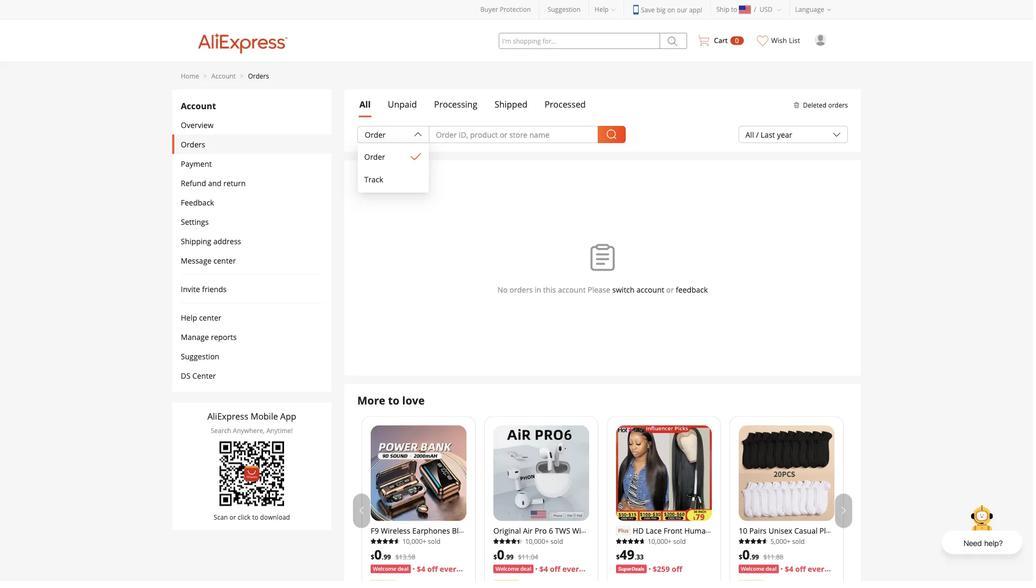 Task type: vqa. For each thing, say whether or not it's contained in the screenshot.
the left 99
yes



Task type: describe. For each thing, give the bounding box(es) containing it.
2 vertical spatial lace
[[652, 567, 668, 577]]

language
[[795, 5, 824, 14]]

center for help center
[[199, 312, 222, 323]]

app!
[[689, 5, 702, 14]]

this
[[543, 284, 556, 295]]

help?
[[985, 538, 1003, 549]]

headset inside f9 wireless earphones blu etooth tws led dislpaly bi naural headset waterproo f hd calling cvc 8.0 noise reduction headphones
[[395, 546, 424, 557]]

all for all / last year
[[746, 129, 754, 140]]

for inside 10 pairs unisex casual plai n color boat socks thin br eathable comfy anti odor sweat-absorbing low cut a nkle socks for men wome n
[[777, 567, 789, 577]]

androi
[[564, 557, 587, 567]]

$11.04
[[518, 552, 538, 561]]

$ for $ 0 . 99 $13.58
[[371, 552, 374, 561]]

etooth
[[371, 536, 394, 546]]

$20 for f9 wireless earphones blu etooth tws led dislpaly bi naural headset waterproo f hd calling cvc 8.0 noise reduction headphones
[[463, 564, 476, 574]]

1 account from the left
[[558, 284, 586, 295]]

0 horizontal spatial human
[[624, 557, 650, 567]]

1 vertical spatial account
[[181, 100, 216, 111]]

wigs right $259
[[670, 567, 687, 577]]

orders link
[[248, 71, 269, 80]]

earbuds
[[549, 567, 578, 577]]

casual
[[794, 526, 818, 536]]

49
[[620, 546, 635, 563]]

orders for deleted
[[828, 101, 848, 109]]

need help?
[[964, 538, 1003, 549]]

last
[[761, 129, 775, 140]]

refund and return
[[181, 178, 246, 188]]

1 vertical spatial hair
[[652, 557, 667, 567]]

every for headphones
[[440, 564, 461, 574]]

0 vertical spatial front
[[664, 526, 683, 536]]

cut
[[816, 557, 828, 567]]

buyer
[[480, 5, 498, 14]]

naural
[[371, 546, 393, 557]]

shipped
[[495, 98, 528, 110]]

0 vertical spatial orders
[[248, 71, 269, 80]]

$4 for xiaomi
[[540, 564, 548, 574]]

/ usd
[[754, 5, 773, 14]]

5,000+
[[771, 537, 791, 546]]

deleted orders
[[803, 101, 848, 109]]

. for $ 0 . 99 $13.58
[[382, 552, 384, 561]]

pairs
[[749, 526, 767, 536]]

1 > from the left
[[203, 71, 207, 80]]

10,000+ sold for 49
[[648, 537, 686, 546]]

$4 for odor
[[785, 564, 794, 574]]

sold for 49
[[673, 537, 686, 546]]

suggestion link
[[548, 5, 581, 14]]

d
[[494, 567, 498, 577]]

for inside original air pro 6 tws wire less bluetooth earphones headphones mini earpone headset for xiaomi androi d apple iphone earbuds
[[525, 557, 536, 567]]

earphones inside original air pro 6 tws wire less bluetooth earphones headphones mini earpone headset for xiaomi androi d apple iphone earbuds
[[545, 536, 583, 546]]

in
[[535, 284, 541, 295]]

10
[[739, 526, 748, 536]]

$ 0 . 99 $11.04
[[494, 546, 538, 563]]

settings
[[181, 217, 209, 227]]

$4 off every $20 for a
[[785, 564, 844, 574]]

0 for f9 wireless earphones blu etooth tws led dislpaly bi naural headset waterproo f hd calling cvc 8.0 noise reduction headphones
[[374, 546, 382, 563]]

I'm shopping for... text field
[[499, 33, 660, 49]]

need
[[964, 538, 982, 549]]

1 horizontal spatial or
[[666, 284, 674, 295]]

1 horizontal spatial suggestion
[[548, 5, 581, 14]]

reports
[[211, 332, 237, 342]]

arrowdown image
[[833, 130, 841, 139]]

nkle
[[739, 567, 754, 577]]

transparent
[[626, 546, 669, 557]]

center
[[192, 371, 216, 381]]

. for $ 49 . 33
[[635, 552, 636, 561]]

ds center
[[181, 371, 216, 381]]

to for ship
[[731, 5, 737, 14]]

account link
[[211, 71, 236, 80]]

shipping address
[[181, 236, 241, 246]]

0 horizontal spatial suggestion
[[181, 351, 219, 361]]

$259
[[653, 564, 670, 574]]

$ for $ 49 . 33
[[616, 552, 620, 561]]

wome
[[808, 567, 831, 577]]

0 vertical spatial account
[[211, 71, 236, 80]]

waterproo
[[426, 546, 464, 557]]

iphone
[[522, 567, 547, 577]]

noise
[[442, 557, 462, 567]]

wish list
[[771, 36, 800, 45]]

message
[[181, 255, 212, 266]]

f
[[371, 557, 373, 567]]

tws inside original air pro 6 tws wire less bluetooth earphones headphones mini earpone headset for xiaomi androi d apple iphone earbuds
[[555, 526, 570, 536]]

0 horizontal spatial to
[[252, 513, 258, 522]]

13
[[700, 536, 708, 546]]

x6
[[616, 546, 624, 557]]

wish list link
[[752, 19, 806, 54]]

1 vertical spatial /
[[756, 129, 759, 140]]

tws inside f9 wireless earphones blu etooth tws led dislpaly bi naural headset waterproo f hd calling cvc 8.0 noise reduction headphones
[[396, 536, 411, 546]]

original
[[494, 526, 521, 536]]

and
[[208, 178, 222, 188]]

1 n from the top
[[739, 536, 744, 546]]

color
[[746, 536, 764, 546]]

invite friends
[[181, 284, 227, 294]]

home link
[[181, 71, 199, 80]]

deleted
[[803, 101, 827, 109]]

0 vertical spatial /
[[754, 5, 757, 14]]

more
[[357, 393, 385, 408]]

1 vertical spatial lace
[[671, 546, 687, 557]]

address
[[213, 236, 241, 246]]

return
[[223, 178, 246, 188]]

for inside hd lace front human hair wigs straight 13x4 13 x6 transparent lace front al human hair wigs pre pl ucked hd lace wigs for w omen
[[689, 567, 700, 577]]

help for help
[[595, 5, 609, 14]]

search
[[211, 426, 231, 435]]

big
[[657, 5, 666, 14]]

5,000+ sold
[[771, 537, 805, 546]]

usd
[[760, 5, 773, 14]]

10 pairs unisex casual plai n color boat socks thin br eathable comfy anti odor sweat-absorbing low cut a nkle socks for men wome n
[[739, 526, 835, 581]]

year
[[777, 129, 793, 140]]

hd lace front human hair wigs straight 13x4 13 x6 transparent lace front al human hair wigs pre pl ucked hd lace wigs for w omen
[[616, 526, 711, 581]]

$20 for 10 pairs unisex casual plai n color boat socks thin br eathable comfy anti odor sweat-absorbing low cut a nkle socks for men wome n
[[831, 564, 844, 574]]

10,000+ sold for $13.58
[[403, 537, 441, 546]]

10,000+ for $13.58
[[403, 537, 426, 546]]

or inside scan or click to download link
[[230, 513, 236, 522]]

center for message center
[[214, 255, 236, 266]]

ship to
[[716, 5, 737, 14]]

99 for headset
[[506, 552, 514, 561]]

wish
[[771, 36, 787, 45]]

f9
[[371, 526, 379, 536]]

headset inside original air pro 6 tws wire less bluetooth earphones headphones mini earpone headset for xiaomi androi d apple iphone earbuds
[[494, 557, 523, 567]]

f9 wireless earphones blu etooth tws led dislpaly bi naural headset waterproo f hd calling cvc 8.0 noise reduction headphones
[[371, 526, 465, 577]]

list
[[789, 36, 800, 45]]

99 for comfy
[[752, 552, 759, 561]]

6
[[549, 526, 553, 536]]

odor
[[812, 546, 830, 557]]

$4 off every $20 for earbuds
[[540, 564, 598, 574]]

bluetooth
[[509, 536, 543, 546]]

anywhere,
[[233, 426, 265, 435]]

comfy
[[772, 546, 794, 557]]

99 for f
[[384, 552, 391, 561]]

13x4
[[681, 536, 698, 546]]

anti
[[796, 546, 810, 557]]



Task type: locate. For each thing, give the bounding box(es) containing it.
1 $4 off every $20 from the left
[[417, 564, 476, 574]]

earphones up earpone
[[545, 536, 583, 546]]

sold for $13.58
[[428, 537, 441, 546]]

10,000+ up $13.58
[[403, 537, 426, 546]]

orders right deleted
[[828, 101, 848, 109]]

0 horizontal spatial account
[[558, 284, 586, 295]]

0 horizontal spatial help
[[181, 312, 197, 323]]

$4 left 8.0
[[417, 564, 425, 574]]

3 sold from the left
[[673, 537, 686, 546]]

1 horizontal spatial help
[[595, 5, 609, 14]]

> left orders link on the top left of the page
[[240, 71, 244, 80]]

sold up "anti" at the right bottom
[[792, 537, 805, 546]]

2 $4 from the left
[[540, 564, 548, 574]]

$ 0 . 99 $13.58
[[371, 546, 416, 563]]

1 vertical spatial help
[[181, 312, 197, 323]]

scan or click to download
[[214, 513, 290, 522]]

10,000+ up transparent at the bottom right of page
[[648, 537, 672, 546]]

. for $ 0 . 99 $11.88
[[750, 552, 752, 561]]

message center
[[181, 255, 236, 266]]

off down the mini
[[550, 564, 561, 574]]

off for 49
[[672, 564, 682, 574]]

hd down 33
[[639, 567, 650, 577]]

front up straight
[[664, 526, 683, 536]]

dislpaly
[[429, 536, 456, 546]]

2 . from the left
[[505, 552, 506, 561]]

or left the click
[[230, 513, 236, 522]]

sold for $11.88
[[792, 537, 805, 546]]

off for $13.58
[[427, 564, 438, 574]]

sold
[[428, 537, 441, 546], [551, 537, 563, 546], [673, 537, 686, 546], [792, 537, 805, 546]]

orders
[[248, 71, 269, 80], [181, 139, 205, 149]]

0 vertical spatial order
[[365, 129, 386, 140]]

download
[[260, 513, 290, 522]]

2 $ from the left
[[494, 552, 497, 561]]

all left last
[[746, 129, 754, 140]]

original air pro 6 tws wire less bluetooth earphones headphones mini earpone headset for xiaomi androi d apple iphone earbuds
[[494, 526, 589, 577]]

for
[[525, 557, 536, 567], [689, 567, 700, 577], [777, 567, 789, 577]]

$ inside $ 0 . 99 $11.04
[[494, 552, 497, 561]]

1 vertical spatial earphones
[[545, 536, 583, 546]]

. up apple
[[505, 552, 506, 561]]

2 vertical spatial to
[[252, 513, 258, 522]]

help for help center
[[181, 312, 197, 323]]

headset up apple
[[494, 557, 523, 567]]

hd up transparent at the bottom right of page
[[633, 526, 644, 536]]

to right the click
[[252, 513, 258, 522]]

0 horizontal spatial orders
[[510, 284, 533, 295]]

1 sold from the left
[[428, 537, 441, 546]]

sold right led
[[428, 537, 441, 546]]

boat
[[766, 536, 783, 546]]

. inside $ 0 . 99 $11.88
[[750, 552, 752, 561]]

1 horizontal spatial human
[[685, 526, 711, 536]]

1 horizontal spatial socks
[[785, 536, 804, 546]]

$ up d at the bottom left of the page
[[494, 552, 497, 561]]

every left 'a'
[[808, 564, 829, 574]]

$20
[[463, 564, 476, 574], [585, 564, 598, 574], [831, 564, 844, 574]]

to left love at the bottom left
[[388, 393, 400, 408]]

help center
[[181, 312, 222, 323]]

3 $ from the left
[[616, 552, 620, 561]]

2 $4 off every $20 from the left
[[540, 564, 598, 574]]

headphones inside original air pro 6 tws wire less bluetooth earphones headphones mini earpone headset for xiaomi androi d apple iphone earbuds
[[494, 546, 538, 557]]

0 vertical spatial earphones
[[412, 526, 450, 536]]

0 horizontal spatial every
[[440, 564, 461, 574]]

1 every from the left
[[440, 564, 461, 574]]

8.0
[[430, 557, 440, 567]]

off
[[427, 564, 438, 574], [550, 564, 561, 574], [672, 564, 682, 574], [795, 564, 806, 574]]

1 horizontal spatial >
[[240, 71, 244, 80]]

99 up apple
[[506, 552, 514, 561]]

1 vertical spatial all
[[746, 129, 754, 140]]

save big on our app!
[[641, 5, 702, 14]]

off right $259
[[672, 564, 682, 574]]

unpaid
[[388, 98, 417, 110]]

$20 down earpone
[[585, 564, 598, 574]]

for up iphone
[[525, 557, 536, 567]]

$ for $ 0 . 99 $11.04
[[494, 552, 497, 561]]

2 horizontal spatial for
[[777, 567, 789, 577]]

1 vertical spatial order
[[364, 151, 385, 162]]

1 horizontal spatial $4 off every $20
[[540, 564, 598, 574]]

payment
[[181, 158, 212, 169]]

center down address
[[214, 255, 236, 266]]

low
[[800, 557, 814, 567]]

1 horizontal spatial $20
[[585, 564, 598, 574]]

99 up 'reduction'
[[384, 552, 391, 561]]

off down "anti" at the right bottom
[[795, 564, 806, 574]]

2 > from the left
[[240, 71, 244, 80]]

pro
[[535, 526, 547, 536]]

lace up straight
[[646, 526, 662, 536]]

3 $4 off every $20 from the left
[[785, 564, 844, 574]]

$4 down the mini
[[540, 564, 548, 574]]

click
[[238, 513, 251, 522]]

10,000+ sold up cvc
[[403, 537, 441, 546]]

0 vertical spatial n
[[739, 536, 744, 546]]

pl
[[701, 557, 708, 567]]

2 account from the left
[[637, 284, 664, 295]]

4 $ from the left
[[739, 552, 743, 561]]

0 right f
[[374, 546, 382, 563]]

. right x6
[[635, 552, 636, 561]]

every down earpone
[[563, 564, 583, 574]]

orders up payment
[[181, 139, 205, 149]]

please
[[588, 284, 611, 295]]

on
[[667, 5, 675, 14]]

0 up nkle
[[743, 546, 750, 563]]

1 horizontal spatial headphones
[[494, 546, 538, 557]]

. inside $ 49 . 33
[[635, 552, 636, 561]]

1 horizontal spatial orders
[[248, 71, 269, 80]]

socks up "anti" at the right bottom
[[785, 536, 804, 546]]

0 horizontal spatial hair
[[616, 536, 631, 546]]

Order ID, product or store name text field
[[429, 126, 598, 143]]

0 for original air pro 6 tws wire less bluetooth earphones headphones mini earpone headset for xiaomi androi d apple iphone earbuds
[[497, 546, 505, 563]]

sold for $11.04
[[551, 537, 563, 546]]

0 vertical spatial center
[[214, 255, 236, 266]]

absorbing
[[762, 557, 798, 567]]

10,000+ for $11.04
[[525, 537, 549, 546]]

1 horizontal spatial all
[[746, 129, 754, 140]]

0 up d at the bottom left of the page
[[497, 546, 505, 563]]

hair down transparent at the bottom right of page
[[652, 557, 667, 567]]

$ for $ 0 . 99 $11.88
[[739, 552, 743, 561]]

$4 off every $20 for headphones
[[417, 564, 476, 574]]

orders
[[828, 101, 848, 109], [510, 284, 533, 295]]

2 horizontal spatial to
[[731, 5, 737, 14]]

0 horizontal spatial front
[[664, 526, 683, 536]]

3 $20 from the left
[[831, 564, 844, 574]]

order up track
[[364, 151, 385, 162]]

10,000+
[[403, 537, 426, 546], [525, 537, 549, 546], [648, 537, 672, 546]]

1 horizontal spatial to
[[388, 393, 400, 408]]

manage reports
[[181, 332, 237, 342]]

earphones inside f9 wireless earphones blu etooth tws led dislpaly bi naural headset waterproo f hd calling cvc 8.0 noise reduction headphones
[[412, 526, 450, 536]]

bi
[[458, 536, 465, 546]]

0 horizontal spatial headphones
[[408, 567, 453, 577]]

wireless
[[381, 526, 410, 536]]

3 $4 from the left
[[785, 564, 794, 574]]

tws right 6
[[555, 526, 570, 536]]

off for $11.88
[[795, 564, 806, 574]]

1 horizontal spatial front
[[689, 546, 708, 557]]

or left feedback link
[[666, 284, 674, 295]]

wigs
[[633, 536, 650, 546], [669, 557, 686, 567], [670, 567, 687, 577]]

0 horizontal spatial headset
[[395, 546, 424, 557]]

earphones up led
[[412, 526, 450, 536]]

2 horizontal spatial every
[[808, 564, 829, 574]]

0 vertical spatial hair
[[616, 536, 631, 546]]

$20 for original air pro 6 tws wire less bluetooth earphones headphones mini earpone headset for xiaomi androi d apple iphone earbuds
[[585, 564, 598, 574]]

1 horizontal spatial tws
[[555, 526, 570, 536]]

feedback
[[676, 284, 708, 295]]

tws
[[555, 526, 570, 536], [396, 536, 411, 546]]

4 off from the left
[[795, 564, 806, 574]]

scan or click to download link
[[207, 442, 296, 522]]

to for more
[[388, 393, 400, 408]]

account right switch
[[637, 284, 664, 295]]

orders right account link
[[248, 71, 269, 80]]

every for a
[[808, 564, 829, 574]]

99 down color at bottom
[[752, 552, 759, 561]]

$13.58
[[395, 552, 416, 561]]

1 vertical spatial socks
[[756, 567, 775, 577]]

2 horizontal spatial 10,000+ sold
[[648, 537, 686, 546]]

2 horizontal spatial $20
[[831, 564, 844, 574]]

0 horizontal spatial or
[[230, 513, 236, 522]]

2 horizontal spatial $4 off every $20
[[785, 564, 844, 574]]

$ 0 . 99 $11.88
[[739, 546, 784, 563]]

99 inside $ 0 . 99 $11.88
[[752, 552, 759, 561]]

1 $20 from the left
[[463, 564, 476, 574]]

1 horizontal spatial headset
[[494, 557, 523, 567]]

human up 13
[[685, 526, 711, 536]]

suggestion
[[548, 5, 581, 14], [181, 351, 219, 361]]

hair up x6
[[616, 536, 631, 546]]

0 vertical spatial help
[[595, 5, 609, 14]]

invite
[[181, 284, 200, 294]]

1 $4 from the left
[[417, 564, 425, 574]]

1 vertical spatial orders
[[181, 139, 205, 149]]

home > account > orders
[[181, 71, 269, 80]]

2 horizontal spatial $4
[[785, 564, 794, 574]]

0 for 10 pairs unisex casual plai n color boat socks thin br eathable comfy anti odor sweat-absorbing low cut a nkle socks for men wome n
[[743, 546, 750, 563]]

3 10,000+ sold from the left
[[648, 537, 686, 546]]

1 99 from the left
[[384, 552, 391, 561]]

1 horizontal spatial orders
[[828, 101, 848, 109]]

1 $ from the left
[[371, 552, 374, 561]]

0 vertical spatial socks
[[785, 536, 804, 546]]

all left the unpaid in the left of the page
[[360, 98, 371, 110]]

ship
[[716, 5, 730, 14]]

br
[[824, 536, 832, 546]]

1 vertical spatial orders
[[510, 284, 533, 295]]

2 n from the top
[[739, 578, 744, 581]]

1 vertical spatial front
[[689, 546, 708, 557]]

1 vertical spatial human
[[624, 557, 650, 567]]

headphones down 8.0
[[408, 567, 453, 577]]

10,000+ sold up transparent at the bottom right of page
[[648, 537, 686, 546]]

$ inside $ 0 . 99 $13.58
[[371, 552, 374, 561]]

to right ship
[[731, 5, 737, 14]]

hd right f
[[375, 557, 386, 567]]

headphones down bluetooth
[[494, 546, 538, 557]]

0 horizontal spatial all
[[360, 98, 371, 110]]

/ left last
[[756, 129, 759, 140]]

wigs left pre
[[669, 557, 686, 567]]

order left arrowup 'image'
[[365, 129, 386, 140]]

for down pre
[[689, 567, 700, 577]]

0 vertical spatial human
[[685, 526, 711, 536]]

10,000+ for 49
[[648, 537, 672, 546]]

al
[[616, 557, 622, 567]]

$4 down comfy on the bottom right of the page
[[785, 564, 794, 574]]

off for $11.04
[[550, 564, 561, 574]]

$
[[371, 552, 374, 561], [494, 552, 497, 561], [616, 552, 620, 561], [739, 552, 743, 561]]

for down absorbing
[[777, 567, 789, 577]]

0 horizontal spatial earphones
[[412, 526, 450, 536]]

more to love
[[357, 393, 425, 408]]

. right f
[[382, 552, 384, 561]]

1 vertical spatial or
[[230, 513, 236, 522]]

ucked
[[616, 567, 637, 577]]

suggestion up i'm shopping for... text box
[[548, 5, 581, 14]]

overview
[[181, 120, 214, 130]]

n down "10"
[[739, 536, 744, 546]]

0 horizontal spatial >
[[203, 71, 207, 80]]

10,000+ down pro
[[525, 537, 549, 546]]

1 off from the left
[[427, 564, 438, 574]]

off left noise
[[427, 564, 438, 574]]

$ down etooth
[[371, 552, 374, 561]]

99 inside $ 0 . 99 $13.58
[[384, 552, 391, 561]]

help up manage
[[181, 312, 197, 323]]

air
[[523, 526, 533, 536]]

orders left in
[[510, 284, 533, 295]]

$4 off every $20 down the odor
[[785, 564, 844, 574]]

human up ucked
[[624, 557, 650, 567]]

2 10,000+ from the left
[[525, 537, 549, 546]]

1 vertical spatial tws
[[396, 536, 411, 546]]

1 horizontal spatial 10,000+
[[525, 537, 549, 546]]

10,000+ sold for $11.04
[[525, 537, 563, 546]]

switch account link
[[612, 284, 664, 295]]

anytime!
[[266, 426, 293, 435]]

xiaomi
[[538, 557, 562, 567]]

3 99 from the left
[[752, 552, 759, 561]]

2 horizontal spatial 10,000+
[[648, 537, 672, 546]]

1 vertical spatial to
[[388, 393, 400, 408]]

a
[[830, 557, 835, 567]]

> right home
[[203, 71, 207, 80]]

suggestion up ds center
[[181, 351, 219, 361]]

all for all
[[360, 98, 371, 110]]

arrowup image
[[414, 130, 423, 139]]

$4 for calling
[[417, 564, 425, 574]]

. for $ 0 . 99 $11.04
[[505, 552, 506, 561]]

account right this
[[558, 284, 586, 295]]

app
[[280, 411, 296, 422]]

to
[[731, 5, 737, 14], [388, 393, 400, 408], [252, 513, 258, 522]]

all
[[360, 98, 371, 110], [746, 129, 754, 140]]

switch
[[612, 284, 635, 295]]

0 vertical spatial orders
[[828, 101, 848, 109]]

0 horizontal spatial tws
[[396, 536, 411, 546]]

straight
[[651, 536, 679, 546]]

front
[[664, 526, 683, 536], [689, 546, 708, 557]]

sold left 13
[[673, 537, 686, 546]]

0 horizontal spatial orders
[[181, 139, 205, 149]]

4 sold from the left
[[792, 537, 805, 546]]

10,000+ sold
[[403, 537, 441, 546], [525, 537, 563, 546], [648, 537, 686, 546]]

$ up nkle
[[739, 552, 743, 561]]

1 10,000+ from the left
[[403, 537, 426, 546]]

33
[[636, 552, 644, 561]]

. inside $ 0 . 99 $11.04
[[505, 552, 506, 561]]

0 vertical spatial tws
[[555, 526, 570, 536]]

$ inside $ 0 . 99 $11.88
[[739, 552, 743, 561]]

0 horizontal spatial $4 off every $20
[[417, 564, 476, 574]]

2 every from the left
[[563, 564, 583, 574]]

processing
[[434, 98, 477, 110]]

orders for no
[[510, 284, 533, 295]]

1 horizontal spatial 99
[[506, 552, 514, 561]]

3 off from the left
[[672, 564, 682, 574]]

headset up calling
[[395, 546, 424, 557]]

. down color at bottom
[[750, 552, 752, 561]]

buyer protection link
[[480, 5, 531, 14]]

3 10,000+ from the left
[[648, 537, 672, 546]]

wire
[[572, 526, 589, 536]]

3 . from the left
[[635, 552, 636, 561]]

1 10,000+ sold from the left
[[403, 537, 441, 546]]

0 vertical spatial all
[[360, 98, 371, 110]]

ds
[[181, 371, 190, 381]]

every for earbuds
[[563, 564, 583, 574]]

account
[[558, 284, 586, 295], [637, 284, 664, 295]]

no
[[498, 284, 508, 295]]

3 every from the left
[[808, 564, 829, 574]]

socks down $11.88
[[756, 567, 775, 577]]

$4 off every $20 down waterproo
[[417, 564, 476, 574]]

0 horizontal spatial $4
[[417, 564, 425, 574]]

account right home
[[211, 71, 236, 80]]

1 vertical spatial suggestion
[[181, 351, 219, 361]]

$ up ucked
[[616, 552, 620, 561]]

w
[[702, 567, 709, 577]]

eathable
[[739, 546, 770, 557]]

help right suggestion link
[[595, 5, 609, 14]]

less
[[494, 536, 507, 546]]

aliexpress mobile app search anywhere, anytime!
[[207, 411, 296, 435]]

99 inside $ 0 . 99 $11.04
[[506, 552, 514, 561]]

0 horizontal spatial 10,000+
[[403, 537, 426, 546]]

0 right cart
[[735, 36, 739, 45]]

0 horizontal spatial for
[[525, 557, 536, 567]]

lace down 13x4
[[671, 546, 687, 557]]

center up manage reports
[[199, 312, 222, 323]]

lace
[[646, 526, 662, 536], [671, 546, 687, 557], [652, 567, 668, 577]]

feedback link
[[676, 284, 708, 295]]

1 vertical spatial headphones
[[408, 567, 453, 577]]

None submit
[[660, 33, 687, 49]]

$259 off
[[653, 564, 682, 574]]

$20 right cut
[[831, 564, 844, 574]]

$20 right noise
[[463, 564, 476, 574]]

2 99 from the left
[[506, 552, 514, 561]]

1 horizontal spatial every
[[563, 564, 583, 574]]

0 horizontal spatial 10,000+ sold
[[403, 537, 441, 546]]

plai
[[820, 526, 832, 536]]

4 . from the left
[[750, 552, 752, 561]]

1 horizontal spatial hair
[[652, 557, 667, 567]]

0 vertical spatial to
[[731, 5, 737, 14]]

0 vertical spatial headphones
[[494, 546, 538, 557]]

$ inside $ 49 . 33
[[616, 552, 620, 561]]

0 horizontal spatial socks
[[756, 567, 775, 577]]

2 $20 from the left
[[585, 564, 598, 574]]

manage
[[181, 332, 209, 342]]

every down waterproo
[[440, 564, 461, 574]]

front down 13
[[689, 546, 708, 557]]

0 vertical spatial or
[[666, 284, 674, 295]]

0 vertical spatial lace
[[646, 526, 662, 536]]

buyer protection
[[480, 5, 531, 14]]

unisex
[[769, 526, 793, 536]]

.
[[382, 552, 384, 561], [505, 552, 506, 561], [635, 552, 636, 561], [750, 552, 752, 561]]

headphones inside f9 wireless earphones blu etooth tws led dislpaly bi naural headset waterproo f hd calling cvc 8.0 noise reduction headphones
[[408, 567, 453, 577]]

1 horizontal spatial account
[[637, 284, 664, 295]]

/ left usd
[[754, 5, 757, 14]]

1 horizontal spatial earphones
[[545, 536, 583, 546]]

1 vertical spatial center
[[199, 312, 222, 323]]

friends
[[202, 284, 227, 294]]

or
[[666, 284, 674, 295], [230, 513, 236, 522]]

0 horizontal spatial 99
[[384, 552, 391, 561]]

home
[[181, 71, 199, 80]]

0 vertical spatial suggestion
[[548, 5, 581, 14]]

pre
[[687, 557, 699, 567]]

1 horizontal spatial $4
[[540, 564, 548, 574]]

1 vertical spatial n
[[739, 578, 744, 581]]

account up overview
[[181, 100, 216, 111]]

n down nkle
[[739, 578, 744, 581]]

hd inside f9 wireless earphones blu etooth tws led dislpaly bi naural headset waterproo f hd calling cvc 8.0 noise reduction headphones
[[375, 557, 386, 567]]

tws down "wireless"
[[396, 536, 411, 546]]

$4 off every $20 down earpone
[[540, 564, 598, 574]]

2 10,000+ sold from the left
[[525, 537, 563, 546]]

wigs up transparent at the bottom right of page
[[633, 536, 650, 546]]

0 horizontal spatial $20
[[463, 564, 476, 574]]

apple
[[500, 567, 520, 577]]

lace down transparent at the bottom right of page
[[652, 567, 668, 577]]

10,000+ sold up the mini
[[525, 537, 563, 546]]

. inside $ 0 . 99 $13.58
[[382, 552, 384, 561]]

sold down 6
[[551, 537, 563, 546]]

1 horizontal spatial for
[[689, 567, 700, 577]]

1 . from the left
[[382, 552, 384, 561]]

2 off from the left
[[550, 564, 561, 574]]

1 horizontal spatial 10,000+ sold
[[525, 537, 563, 546]]

2 sold from the left
[[551, 537, 563, 546]]



